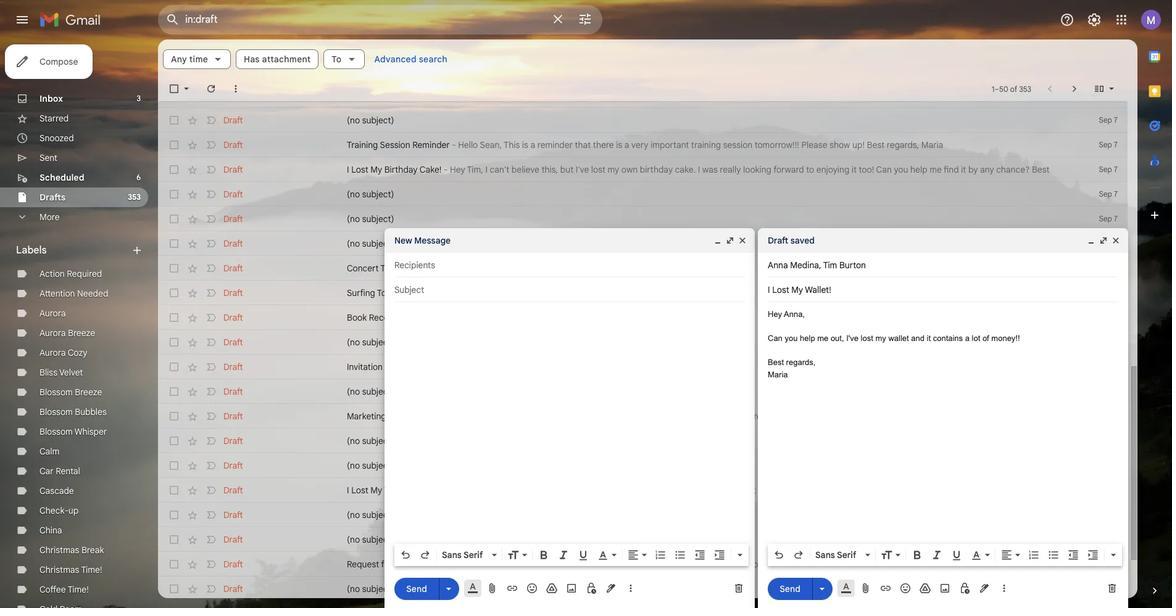Task type: vqa. For each thing, say whether or not it's contained in the screenshot.
GARAMOND option
no



Task type: describe. For each thing, give the bounding box(es) containing it.
was
[[703, 164, 718, 175]]

lost for i lost my wallet!
[[351, 485, 368, 496]]

2 vertical spatial can
[[460, 485, 476, 496]]

4 subject) from the top
[[362, 238, 394, 249]]

0 vertical spatial this
[[531, 411, 546, 422]]

not important switch for 11th row from the bottom
[[205, 337, 217, 349]]

needed
[[77, 288, 108, 299]]

20 row from the top
[[158, 553, 1128, 577]]

(no subject) for 15th row from the bottom
[[347, 238, 394, 249]]

formatting options toolbar for insert photo in the draft saved dialog
[[768, 545, 1123, 567]]

help inside draft saved dialog
[[800, 334, 815, 343]]

my inside message body text box
[[876, 334, 887, 343]]

month.
[[917, 411, 944, 422]]

undo ‪(⌘z)‬ image
[[773, 550, 785, 562]]

insert emoji ‪(⌘⇧2)‬ image
[[900, 583, 912, 595]]

to left launch
[[800, 411, 808, 422]]

christmas for christmas break
[[40, 545, 79, 556]]

(no subject) link for 5th row from the top of the main content containing has attachment
[[347, 188, 1060, 201]]

request for information - dear james, i recently received a suspicious email claiming to be from facebook asking for my login information. i wanted to report this and bring it to your at
[[347, 559, 1063, 571]]

blossom breeze link
[[40, 387, 102, 398]]

believe
[[512, 164, 540, 175]]

6 (no from the top
[[347, 387, 360, 398]]

and inside draft saved dialog
[[912, 334, 925, 343]]

1 horizontal spatial hey
[[450, 164, 465, 175]]

send for more send options icon
[[780, 584, 801, 595]]

finds
[[571, 411, 590, 422]]

blossom breeze
[[40, 387, 102, 398]]

3 sep 7 from the top
[[1099, 165, 1118, 174]]

8 row from the top
[[158, 256, 1128, 281]]

0 horizontal spatial wanted
[[633, 411, 662, 422]]

(no subject) for 4th row from the bottom
[[347, 510, 394, 521]]

more formatting options image for formatting options toolbar in dialog
[[734, 550, 747, 562]]

aug for (no subject)
[[1097, 535, 1110, 545]]

invitation to taylor swift concert
[[347, 362, 474, 373]]

7 subject) from the top
[[362, 436, 394, 447]]

up
[[68, 506, 79, 517]]

2 vertical spatial lost
[[561, 485, 575, 496]]

redo ‪(⌘y)‬ image
[[419, 550, 432, 562]]

attention
[[40, 288, 75, 299]]

,
[[819, 260, 822, 271]]

9 row from the top
[[158, 281, 1128, 306]]

we
[[736, 411, 747, 422]]

0 horizontal spatial money!!
[[706, 485, 737, 496]]

sans serif for sans serif option within dialog
[[442, 550, 483, 561]]

has
[[244, 54, 260, 65]]

i left the would
[[946, 411, 948, 422]]

- for dear james, i recently received a suspicious email claiming to be from facebook asking for my login information. i wanted to report this and bring it to your at
[[442, 559, 446, 571]]

7 for fourth row
[[1114, 165, 1118, 174]]

concert tickets link
[[347, 262, 1060, 275]]

bold ‪(⌘b)‬ image for "italic ‪(⌘i)‬" "icon" in the draft saved dialog
[[911, 550, 924, 562]]

6 sep 7 from the top
[[1099, 239, 1118, 248]]

not important switch for 5th row from the top of the main content containing has attachment
[[205, 188, 217, 201]]

insert files using drive image
[[919, 583, 932, 595]]

numbered list ‪(⌘⇧7)‬ image
[[655, 550, 667, 562]]

5 row from the top
[[158, 182, 1128, 207]]

dialog containing sans serif
[[385, 228, 755, 609]]

i lost my wallet!
[[347, 485, 410, 496]]

subject field for minimize icon
[[768, 284, 1119, 296]]

wallet inside message body text box
[[889, 334, 909, 343]]

10 subject) from the top
[[362, 535, 394, 546]]

reminder
[[538, 140, 573, 151]]

attention needed
[[40, 288, 108, 299]]

(no subject) link for 11th row from the bottom
[[347, 337, 1060, 349]]

(no subject) link for sixth row from the top of the main content containing has attachment
[[347, 213, 1060, 225]]

21 row from the top
[[158, 577, 1128, 602]]

1 horizontal spatial 353
[[1020, 84, 1032, 94]]

pop out image
[[726, 236, 735, 246]]

inform
[[674, 411, 699, 422]]

not important switch for 9th row from the bottom
[[205, 386, 217, 398]]

0 vertical spatial help
[[911, 164, 928, 175]]

2 subject) from the top
[[362, 189, 394, 200]]

swift
[[420, 362, 440, 373]]

information.
[[841, 559, 888, 571]]

1 vertical spatial -
[[444, 164, 448, 175]]

labels navigation
[[0, 40, 158, 609]]

aug for request for information
[[1095, 560, 1108, 569]]

christmas time! link
[[40, 565, 102, 576]]

discard draft ‪(⌘⇧d)‬ image for dialog containing sans serif
[[733, 583, 745, 595]]

attach files image
[[487, 583, 499, 595]]

marketing strategy input
[[347, 411, 444, 422]]

8 subject) from the top
[[362, 461, 394, 472]]

time! for christmas time!
[[81, 565, 102, 576]]

forward
[[774, 164, 804, 175]]

3 cell from the top
[[1084, 460, 1128, 472]]

anna medina , tim burton
[[768, 260, 866, 271]]

7 for 20th row from the bottom of the main content containing has attachment
[[1114, 115, 1118, 125]]

tickets
[[381, 263, 409, 274]]

50
[[1000, 84, 1009, 94]]

out, inside draft saved dialog
[[831, 334, 844, 343]]

1 (no from the top
[[347, 115, 360, 126]]

more send options image
[[443, 583, 455, 596]]

(no subject) for 5th row from the top of the main content containing has attachment
[[347, 189, 394, 200]]

2 for from the left
[[792, 559, 804, 571]]

- for hello sean, this is a reminder that there is a very important training session tomorrow!!! please show up! best regards, maria
[[452, 140, 456, 151]]

i lost my birthday cake! - hey tim, i can't believe this, but i've lost my own birthday cake. i was really looking forward to enjoying it too! can you help me find it by any chance? best
[[347, 164, 1050, 175]]

bliss
[[40, 367, 57, 379]]

1 aug 28 from the top
[[1095, 560, 1118, 569]]

0 vertical spatial that
[[575, 140, 591, 151]]

undo ‪(⌘z)‬ image
[[400, 550, 412, 562]]

action required link
[[40, 269, 102, 280]]

2 sep from the top
[[1099, 140, 1113, 149]]

aurora cozy
[[40, 348, 87, 359]]

facebook
[[724, 559, 763, 571]]

2 vertical spatial regards,
[[759, 485, 791, 496]]

(no subject) for 9th row from the bottom
[[347, 387, 394, 398]]

breeze for blossom breeze
[[75, 387, 102, 398]]

saved
[[791, 235, 815, 246]]

coffee
[[40, 585, 66, 596]]

0 horizontal spatial me
[[514, 485, 526, 496]]

0 horizontal spatial of
[[695, 485, 704, 496]]

anna
[[768, 260, 788, 271]]

insert photo image for insert files using drive icon at the bottom left
[[566, 583, 578, 595]]

sean,
[[480, 140, 502, 151]]

insert link ‪(⌘k)‬ image
[[880, 583, 892, 595]]

2 28 from the top
[[1110, 585, 1118, 594]]

message body text field for "italic ‪(⌘i)‬" "icon" in the draft saved dialog
[[768, 309, 1119, 541]]

not important switch for 21th row from the bottom
[[205, 90, 217, 102]]

not important switch for 12th row from the bottom
[[205, 312, 217, 324]]

11 (no from the top
[[347, 584, 360, 595]]

(no subject) for 20th row from the bottom of the main content containing has attachment
[[347, 115, 394, 126]]

maria inside best regards, maria
[[768, 370, 788, 379]]

time! for coffee time!
[[68, 585, 89, 596]]

send button for more send options image
[[395, 578, 439, 601]]

4 row from the top
[[158, 157, 1128, 182]]

close image for pop out image
[[1111, 236, 1121, 246]]

17 row from the top
[[158, 479, 1128, 503]]

18 row from the top
[[158, 503, 1128, 528]]

2 horizontal spatial can
[[877, 164, 892, 175]]

find
[[944, 164, 959, 175]]

0 horizontal spatial i've
[[546, 485, 559, 496]]

own
[[622, 164, 638, 175]]

required
[[67, 269, 102, 280]]

11 subject) from the top
[[362, 584, 394, 595]]

are
[[749, 411, 762, 422]]

attachment
[[262, 54, 311, 65]]

surfing
[[347, 288, 375, 299]]

0 vertical spatial maria
[[922, 140, 944, 151]]

minimize image
[[713, 236, 723, 246]]

i left was
[[698, 164, 700, 175]]

2 is from the left
[[616, 140, 623, 151]]

14 row from the top
[[158, 404, 1128, 429]]

a inside text box
[[966, 334, 970, 343]]

2 vertical spatial maria
[[793, 485, 815, 496]]

not important switch for sixth row from the top of the main content containing has attachment
[[205, 213, 217, 225]]

request
[[347, 559, 379, 571]]

tim
[[824, 260, 838, 271]]

7 for 19th row from the bottom of the main content containing has attachment
[[1114, 140, 1118, 149]]

not important switch for fourth row
[[205, 164, 217, 176]]

can't
[[490, 164, 510, 175]]

i up insert link ‪(⌘k)‬ icon
[[890, 559, 892, 571]]

best regards, maria
[[768, 358, 816, 379]]

6 subject) from the top
[[362, 387, 394, 398]]

birthday
[[640, 164, 673, 175]]

(no subject) for third row from the bottom
[[347, 535, 394, 546]]

Search mail text field
[[185, 14, 543, 26]]

0 vertical spatial regards,
[[887, 140, 920, 151]]

bliss velvet
[[40, 367, 83, 379]]

christmas for christmas time!
[[40, 565, 79, 576]]

calm
[[40, 446, 59, 458]]

sans serif for sans serif option within the draft saved dialog
[[816, 550, 857, 561]]

anna, for hey anna, can you help me out, i've lost my wallet and it contains a lot of money!! best regards, maria
[[436, 485, 458, 496]]

1 subject) from the top
[[362, 115, 394, 126]]

sent
[[40, 153, 57, 164]]

this,
[[542, 164, 558, 175]]

9 subject) from the top
[[362, 510, 394, 521]]

1
[[992, 84, 995, 94]]

information
[[395, 559, 440, 571]]

(no subject) for 6th row from the bottom
[[347, 461, 394, 472]]

4 sep from the top
[[1099, 190, 1113, 199]]

1 vertical spatial and
[[617, 485, 631, 496]]

7 row from the top
[[158, 232, 1128, 256]]

car
[[40, 466, 53, 477]]

pop out image
[[1099, 236, 1109, 246]]

aurora for aurora cozy
[[40, 348, 66, 359]]

to right forward
[[807, 164, 815, 175]]

burton
[[840, 260, 866, 271]]

8 (no from the top
[[347, 461, 360, 472]]

labels heading
[[16, 245, 131, 257]]

i've inside draft saved dialog
[[847, 334, 859, 343]]

aurora breeze link
[[40, 328, 95, 339]]

by
[[969, 164, 978, 175]]

1 vertical spatial that
[[718, 411, 734, 422]]

i right well.
[[628, 411, 631, 422]]

indent more ‪(⌘])‬ image
[[714, 550, 726, 562]]

2 aug 28 from the top
[[1095, 585, 1118, 594]]

christmas break link
[[40, 545, 104, 556]]

3 sep from the top
[[1099, 165, 1113, 174]]

italic ‪(⌘i)‬ image for insert photo in the dialog
[[558, 550, 570, 562]]

7 (no from the top
[[347, 436, 360, 447]]

hey for hey anna, can you help me out, i've lost my wallet and it contains a lot of money!! best regards, maria
[[419, 485, 434, 496]]

19 row from the top
[[158, 528, 1128, 553]]

money!! inside draft saved dialog
[[992, 334, 1020, 343]]

13 row from the top
[[158, 380, 1128, 404]]

insert files using drive image
[[546, 583, 558, 595]]

action required
[[40, 269, 102, 280]]

whisper
[[75, 427, 107, 438]]

product
[[864, 411, 895, 422]]

sent link
[[40, 153, 57, 164]]

5 sep 7 from the top
[[1099, 214, 1118, 224]]

insert photo image for insert files using drive image
[[939, 583, 952, 595]]

toggle split pane mode image
[[1094, 83, 1106, 95]]

3 row from the top
[[158, 133, 1128, 157]]

christmas break
[[40, 545, 104, 556]]

reminder
[[413, 140, 450, 151]]

bulleted list ‪(⌘⇧8)‬ image
[[1048, 550, 1060, 562]]

underline ‪(⌘u)‬ image for "italic ‪(⌘i)‬" "icon" in the draft saved dialog
[[951, 550, 963, 563]]

concert tickets
[[347, 263, 409, 274]]

2 horizontal spatial and
[[979, 559, 994, 571]]

(no subject) link for 20th row from the bottom of the main content containing has attachment
[[347, 114, 1060, 127]]

5 (no from the top
[[347, 337, 360, 348]]

close image for pop out icon
[[738, 236, 748, 246]]

very
[[632, 140, 649, 151]]

blossom whisper
[[40, 427, 107, 438]]

starred
[[40, 113, 69, 124]]

tomorrow!!!
[[755, 140, 800, 151]]

to left inform
[[664, 411, 672, 422]]

advanced search options image
[[573, 7, 598, 31]]

hope
[[509, 411, 529, 422]]

indent less ‪(⌘[)‬ image for indent more ‪(⌘])‬ image
[[694, 550, 706, 562]]

has attachment
[[244, 54, 311, 65]]

search mail image
[[162, 9, 184, 31]]

too!
[[859, 164, 875, 175]]

would
[[950, 411, 974, 422]]

please
[[802, 140, 828, 151]]

0 vertical spatial me
[[930, 164, 942, 175]]

cake!
[[420, 164, 442, 175]]

insert signature image for toggle confidential mode icon at the bottom of the page
[[979, 583, 991, 595]]

more button
[[0, 207, 148, 227]]

coffee time!
[[40, 585, 89, 596]]

contains inside message body text box
[[933, 334, 963, 343]]

1 row from the top
[[158, 83, 1128, 108]]

6 7 from the top
[[1114, 239, 1118, 248]]

looking
[[744, 164, 772, 175]]

more
[[40, 212, 60, 223]]

aurora breeze
[[40, 328, 95, 339]]

shawn,
[[474, 411, 503, 422]]



Task type: locate. For each thing, give the bounding box(es) containing it.
sans serif option
[[440, 550, 490, 562], [813, 550, 863, 562]]

2 insert photo image from the left
[[939, 583, 952, 595]]

2 my from the top
[[371, 485, 382, 496]]

really
[[720, 164, 741, 175]]

message body text field inside dialog
[[395, 309, 745, 541]]

bold ‪(⌘b)‬ image left report
[[911, 550, 924, 562]]

underline ‪(⌘u)‬ image up toggle confidential mode icon at the bottom of the page
[[951, 550, 963, 563]]

4 (no subject) from the top
[[347, 238, 394, 249]]

show
[[830, 140, 851, 151]]

email left numbered list ‪(⌘⇧7)‬ image
[[624, 559, 644, 571]]

1 horizontal spatial i've
[[576, 164, 589, 175]]

1 vertical spatial i've
[[847, 334, 859, 343]]

0 vertical spatial and
[[912, 334, 925, 343]]

2 underline ‪(⌘u)‬ image from the left
[[951, 550, 963, 563]]

0 horizontal spatial italic ‪(⌘i)‬ image
[[558, 550, 570, 562]]

-
[[452, 140, 456, 151], [444, 164, 448, 175], [442, 559, 446, 571]]

surfing tomorrow? link
[[347, 287, 1060, 299]]

1 vertical spatial email
[[624, 559, 644, 571]]

not important switch for ninth row
[[205, 287, 217, 299]]

5 (no subject) link from the top
[[347, 337, 1060, 349]]

my for wallet!
[[371, 485, 382, 496]]

0 vertical spatial out,
[[831, 334, 844, 343]]

10 (no subject) from the top
[[347, 535, 394, 546]]

draft saved dialog
[[758, 228, 1129, 609]]

1 horizontal spatial concert
[[442, 362, 474, 373]]

bold ‪(⌘b)‬ image for "italic ‪(⌘i)‬" "icon" in the dialog
[[538, 550, 550, 562]]

1 vertical spatial anna,
[[436, 485, 458, 496]]

there
[[593, 140, 614, 151]]

gmail image
[[40, 7, 107, 32]]

1 lost from the top
[[351, 164, 368, 175]]

that left we
[[718, 411, 734, 422]]

birthday
[[385, 164, 418, 175]]

discard draft ‪(⌘⇧d)‬ image down facebook
[[733, 583, 745, 595]]

aurora for the aurora link
[[40, 308, 66, 319]]

1 horizontal spatial maria
[[793, 485, 815, 496]]

blossom
[[40, 387, 73, 398], [40, 407, 73, 418], [40, 427, 73, 438]]

underline ‪(⌘u)‬ image for "italic ‪(⌘i)‬" "icon" in the dialog
[[577, 550, 590, 563]]

1 horizontal spatial sans
[[816, 550, 835, 561]]

3
[[137, 94, 141, 103]]

insert signature image right toggle confidential mode image
[[605, 583, 617, 595]]

0 horizontal spatial more options image
[[627, 583, 635, 595]]

coffee time! link
[[40, 585, 89, 596]]

sans serif option for more send options image
[[440, 550, 490, 562]]

dialog
[[385, 228, 755, 609]]

sans serif inside draft saved dialog
[[816, 550, 857, 561]]

more formatting options image
[[734, 550, 747, 562], [1108, 550, 1120, 562]]

1 horizontal spatial serif
[[837, 550, 857, 561]]

bring
[[996, 559, 1016, 571]]

me inside draft saved dialog
[[818, 334, 829, 343]]

velvet
[[59, 367, 83, 379]]

sans serif option up more send options image
[[440, 550, 490, 562]]

insert emoji ‪(⌘⇧2)‬ image
[[526, 583, 538, 595]]

3 (no subject) link from the top
[[347, 213, 1060, 225]]

1 sans serif from the left
[[442, 550, 483, 561]]

1 vertical spatial me
[[818, 334, 829, 343]]

hey down anna
[[768, 310, 782, 319]]

not important switch for 20th row from the bottom of the main content containing has attachment
[[205, 114, 217, 127]]

0 horizontal spatial that
[[575, 140, 591, 151]]

1 is from the left
[[522, 140, 528, 151]]

close image right pop out icon
[[738, 236, 748, 246]]

- right reminder
[[452, 140, 456, 151]]

sans right redo ‪(⌘y)‬ icon
[[442, 550, 462, 561]]

1 my from the top
[[371, 164, 382, 175]]

7 for sixth row from the top of the main content containing has attachment
[[1114, 214, 1118, 224]]

blossom whisper link
[[40, 427, 107, 438]]

0 horizontal spatial and
[[617, 485, 631, 496]]

hey left 'tim,'
[[450, 164, 465, 175]]

1 send button from the left
[[395, 578, 439, 601]]

1 horizontal spatial this
[[962, 559, 977, 571]]

insert photo image left toggle confidential mode image
[[566, 583, 578, 595]]

italic ‪(⌘i)‬ image up insert files using drive image
[[931, 550, 944, 562]]

4 (no from the top
[[347, 238, 360, 249]]

aurora down attention
[[40, 308, 66, 319]]

drafts
[[40, 192, 66, 203]]

1 horizontal spatial indent less ‪(⌘[)‬ image
[[1068, 550, 1080, 562]]

2 bold ‪(⌘b)‬ image from the left
[[911, 550, 924, 562]]

6 not important switch from the top
[[205, 213, 217, 225]]

12 row from the top
[[158, 355, 1128, 380]]

sans serif inside dialog
[[442, 550, 483, 561]]

None checkbox
[[168, 460, 180, 472], [168, 509, 180, 522], [168, 534, 180, 546], [168, 460, 180, 472], [168, 509, 180, 522], [168, 534, 180, 546]]

1 horizontal spatial email
[[624, 559, 644, 571]]

6 (no subject) link from the top
[[347, 386, 1060, 398]]

353 down "6"
[[128, 193, 141, 202]]

redo ‪(⌘y)‬ image
[[793, 550, 805, 562]]

my left birthday
[[371, 164, 382, 175]]

contains inside row
[[641, 485, 674, 496]]

cake.
[[675, 164, 696, 175]]

tab list
[[1138, 40, 1173, 564]]

insert photo image left toggle confidential mode icon at the bottom of the page
[[939, 583, 952, 595]]

subject field for minimize image
[[395, 284, 745, 296]]

advanced search
[[375, 54, 448, 65]]

wanted up insert emoji ‪(⌘⇧2)‬ icon
[[894, 559, 923, 571]]

1 vertical spatial contains
[[641, 485, 674, 496]]

2 vertical spatial aug
[[1095, 585, 1108, 594]]

(no subject) link for 6th row from the bottom
[[347, 460, 1060, 472]]

book recommendations
[[347, 312, 442, 324]]

sans right redo ‪(⌘y)‬ image
[[816, 550, 835, 561]]

discard draft ‪(⌘⇧d)‬ image
[[733, 583, 745, 595], [1107, 583, 1119, 595]]

sans serif
[[442, 550, 483, 561], [816, 550, 857, 561]]

toggle confidential mode image
[[585, 583, 598, 595]]

1 vertical spatial my
[[371, 485, 382, 496]]

0 horizontal spatial email
[[548, 411, 569, 422]]

bold ‪(⌘b)‬ image
[[538, 550, 550, 562], [911, 550, 924, 562]]

lot inside row
[[683, 485, 693, 496]]

1 horizontal spatial sans serif
[[816, 550, 857, 561]]

(no subject) link for 9th row from the bottom
[[347, 386, 1060, 398]]

to left taylor at left bottom
[[385, 362, 393, 373]]

clear search image
[[546, 7, 571, 31]]

2 horizontal spatial me
[[930, 164, 942, 175]]

breeze up bubbles
[[75, 387, 102, 398]]

1 indent less ‪(⌘[)‬ image from the left
[[694, 550, 706, 562]]

italic ‪(⌘i)‬ image
[[558, 550, 570, 562], [931, 550, 944, 562]]

settings image
[[1087, 12, 1102, 27]]

10 (no from the top
[[347, 535, 360, 546]]

0 horizontal spatial formatting options toolbar
[[395, 545, 749, 567]]

6 (no subject) from the top
[[347, 387, 394, 398]]

formatting options toolbar up toggle confidential mode image
[[395, 545, 749, 567]]

i right 'tim,'
[[486, 164, 488, 175]]

1 7 from the top
[[1114, 115, 1118, 125]]

hey
[[450, 164, 465, 175], [768, 310, 782, 319], [419, 485, 434, 496]]

4 sep 7 from the top
[[1099, 190, 1118, 199]]

my for birthday
[[371, 164, 382, 175]]

underline ‪(⌘u)‬ image right received
[[577, 550, 590, 563]]

serif right redo ‪(⌘y)‬ image
[[837, 550, 857, 561]]

more options image for toggle confidential mode icon at the bottom of the page
[[1001, 583, 1008, 595]]

wanted right well.
[[633, 411, 662, 422]]

0 vertical spatial breeze
[[68, 328, 95, 339]]

christmas up coffee time!
[[40, 565, 79, 576]]

more formatting options image for formatting options toolbar in the draft saved dialog
[[1108, 550, 1120, 562]]

wallet!
[[384, 485, 410, 496]]

time! down christmas time! link
[[68, 585, 89, 596]]

0 horizontal spatial indent less ‪(⌘[)‬ image
[[694, 550, 706, 562]]

message body text field for "italic ‪(⌘i)‬" "icon" in the dialog
[[395, 309, 745, 541]]

2 (no from the top
[[347, 189, 360, 200]]

i left wallet!
[[347, 485, 349, 496]]

1 horizontal spatial close image
[[1111, 236, 1121, 246]]

it inside message body text box
[[927, 334, 931, 343]]

my
[[608, 164, 620, 175], [876, 334, 887, 343], [578, 485, 589, 496], [806, 559, 817, 571]]

0 vertical spatial lot
[[972, 334, 981, 343]]

1 horizontal spatial underline ‪(⌘u)‬ image
[[951, 550, 963, 563]]

2 horizontal spatial of
[[1011, 84, 1018, 94]]

well.
[[609, 411, 626, 422]]

rental
[[56, 466, 80, 477]]

1 for from the left
[[381, 559, 393, 571]]

(no subject) for 7th row from the bottom of the main content containing has attachment
[[347, 436, 394, 447]]

blossom up calm
[[40, 427, 73, 438]]

hello left shawn,
[[452, 411, 472, 422]]

3 7 from the top
[[1114, 165, 1118, 174]]

concert
[[347, 263, 379, 274], [442, 362, 474, 373]]

0 vertical spatial contains
[[933, 334, 963, 343]]

italic ‪(⌘i)‬ image inside draft saved dialog
[[931, 550, 944, 562]]

1 insert photo image from the left
[[566, 583, 578, 595]]

discard draft ‪(⌘⇧d)‬ image for draft saved dialog
[[1107, 583, 1119, 595]]

2 vertical spatial help
[[495, 485, 512, 496]]

aug down indent more ‪(⌘])‬ icon
[[1095, 585, 1108, 594]]

more options image down bring
[[1001, 583, 1008, 595]]

lost inside draft saved dialog
[[861, 334, 874, 343]]

send button inside draft saved dialog
[[768, 578, 813, 601]]

None checkbox
[[168, 411, 180, 423], [168, 435, 180, 448], [168, 485, 180, 497], [168, 559, 180, 571], [168, 584, 180, 596], [168, 411, 180, 423], [168, 435, 180, 448], [168, 485, 180, 497], [168, 559, 180, 571], [168, 584, 180, 596]]

asking
[[765, 559, 790, 571]]

1 italic ‪(⌘i)‬ image from the left
[[558, 550, 570, 562]]

0 vertical spatial hey
[[450, 164, 465, 175]]

1 28 from the top
[[1110, 560, 1118, 569]]

1 christmas from the top
[[40, 545, 79, 556]]

aug 28 down indent more ‪(⌘])‬ icon
[[1095, 585, 1118, 594]]

formatting options toolbar inside draft saved dialog
[[768, 545, 1123, 567]]

wanted
[[633, 411, 662, 422], [894, 559, 923, 571]]

1 vertical spatial aug
[[1095, 560, 1108, 569]]

wallet inside row
[[591, 485, 614, 496]]

13 not important switch from the top
[[205, 386, 217, 398]]

attach files image
[[860, 583, 873, 595]]

italic ‪(⌘i)‬ image inside dialog
[[558, 550, 570, 562]]

1 vertical spatial aurora
[[40, 328, 66, 339]]

sans inside draft saved dialog
[[816, 550, 835, 561]]

6 sep from the top
[[1099, 239, 1113, 248]]

2 more options image from the left
[[1001, 583, 1008, 595]]

anna, right wallet!
[[436, 485, 458, 496]]

1 horizontal spatial and
[[912, 334, 925, 343]]

check-
[[40, 506, 68, 517]]

maria
[[922, 140, 944, 151], [768, 370, 788, 379], [793, 485, 815, 496]]

underline ‪(⌘u)‬ image
[[577, 550, 590, 563], [951, 550, 963, 563]]

serif left recently
[[464, 550, 483, 561]]

discard draft ‪(⌘⇧d)‬ image down 31
[[1107, 583, 1119, 595]]

money!!
[[992, 334, 1020, 343], [706, 485, 737, 496]]

taylor
[[395, 362, 418, 373]]

2 vertical spatial -
[[442, 559, 446, 571]]

2 horizontal spatial maria
[[922, 140, 944, 151]]

appreciate
[[976, 411, 1018, 422]]

blossom for blossom whisper
[[40, 427, 73, 438]]

coul
[[1051, 411, 1068, 422]]

- right cake!
[[444, 164, 448, 175]]

1 (no subject) from the top
[[347, 115, 394, 126]]

for
[[381, 559, 393, 571], [792, 559, 804, 571]]

11 (no subject) link from the top
[[347, 584, 1060, 596]]

compose button
[[5, 44, 93, 79]]

1 horizontal spatial contains
[[933, 334, 963, 343]]

out, inside main content
[[528, 485, 543, 496]]

insert photo image inside dialog
[[566, 583, 578, 595]]

car rental link
[[40, 466, 80, 477]]

best inside best regards, maria
[[768, 358, 784, 367]]

None search field
[[158, 5, 603, 35]]

10 (no subject) link from the top
[[347, 534, 1060, 546]]

11 row from the top
[[158, 330, 1128, 355]]

marketing
[[347, 411, 386, 422]]

for left undo ‪(⌘z)‬ icon
[[381, 559, 393, 571]]

0 vertical spatial my
[[371, 164, 382, 175]]

aurora
[[40, 308, 66, 319], [40, 328, 66, 339], [40, 348, 66, 359]]

sans serif up more send options icon
[[816, 550, 857, 561]]

login
[[820, 559, 839, 571]]

1 vertical spatial wanted
[[894, 559, 923, 571]]

book recommendations link
[[347, 312, 1060, 324]]

1 horizontal spatial send
[[780, 584, 801, 595]]

6 row from the top
[[158, 207, 1128, 232]]

bulleted list ‪(⌘⇧8)‬ image
[[674, 550, 687, 562]]

message body text field inside draft saved dialog
[[768, 309, 1119, 541]]

send button for more send options icon
[[768, 578, 813, 601]]

breeze
[[68, 328, 95, 339], [75, 387, 102, 398]]

send for more send options image
[[406, 584, 427, 595]]

inbox
[[40, 93, 63, 104]]

8 (no subject) from the top
[[347, 461, 394, 472]]

advanced search button
[[370, 48, 453, 70]]

3 (no subject) from the top
[[347, 214, 394, 225]]

4 not important switch from the top
[[205, 164, 217, 176]]

1 not important switch from the top
[[205, 90, 217, 102]]

0 horizontal spatial contains
[[641, 485, 674, 496]]

blossom down bliss velvet link
[[40, 387, 73, 398]]

main menu image
[[15, 12, 30, 27]]

0 horizontal spatial send
[[406, 584, 427, 595]]

minimize image
[[1087, 236, 1097, 246]]

1 vertical spatial breeze
[[75, 387, 102, 398]]

insert signature image right toggle confidential mode icon at the bottom of the page
[[979, 583, 991, 595]]

0 vertical spatial time!
[[81, 565, 102, 576]]

1 vertical spatial lot
[[683, 485, 693, 496]]

insert photo image inside draft saved dialog
[[939, 583, 952, 595]]

scheduled
[[40, 172, 84, 183]]

2 not important switch from the top
[[205, 114, 217, 127]]

sans inside dialog
[[442, 550, 462, 561]]

email left finds
[[548, 411, 569, 422]]

of inside draft saved dialog
[[983, 334, 990, 343]]

anna, for hey anna,
[[784, 310, 805, 319]]

breeze for aurora breeze
[[68, 328, 95, 339]]

1 vertical spatial money!!
[[706, 485, 737, 496]]

blossom bubbles
[[40, 407, 107, 418]]

2 horizontal spatial help
[[911, 164, 928, 175]]

(no subject) link for 7th row from the bottom of the main content containing has attachment
[[347, 435, 1060, 448]]

break
[[81, 545, 104, 556]]

from
[[704, 559, 722, 571]]

1 horizontal spatial insert signature image
[[979, 583, 991, 595]]

1 subject field from the left
[[395, 284, 745, 296]]

be
[[692, 559, 702, 571]]

28 right indent more ‪(⌘])‬ icon
[[1110, 560, 1118, 569]]

regards, inside best regards, maria
[[786, 358, 816, 367]]

check-up
[[40, 506, 79, 517]]

surfing tomorrow?
[[347, 288, 421, 299]]

this right report
[[962, 559, 977, 571]]

wallet
[[889, 334, 909, 343], [591, 485, 614, 496]]

1 sep from the top
[[1099, 115, 1113, 125]]

0 horizontal spatial bold ‪(⌘b)‬ image
[[538, 550, 550, 562]]

1 horizontal spatial can
[[768, 334, 783, 343]]

0 vertical spatial blossom
[[40, 387, 73, 398]]

1 horizontal spatial lost
[[591, 164, 606, 175]]

advanced
[[375, 54, 417, 65]]

- left dear
[[442, 559, 446, 571]]

1 vertical spatial 28
[[1110, 585, 1118, 594]]

1 close image from the left
[[738, 236, 748, 246]]

i've
[[576, 164, 589, 175], [847, 334, 859, 343], [546, 485, 559, 496]]

1 horizontal spatial bold ‪(⌘b)‬ image
[[911, 550, 924, 562]]

breeze up "cozy" at the left
[[68, 328, 95, 339]]

1 vertical spatial time!
[[68, 585, 89, 596]]

12 not important switch from the top
[[205, 361, 217, 374]]

formatting options toolbar inside dialog
[[395, 545, 749, 567]]

subject field inside dialog
[[395, 284, 745, 296]]

0 vertical spatial aug
[[1097, 535, 1110, 545]]

toggle confidential mode image
[[959, 583, 971, 595]]

more options image right toggle confidential mode image
[[627, 583, 635, 595]]

snoozed
[[40, 133, 74, 144]]

2 (no subject) from the top
[[347, 189, 394, 200]]

send inside dialog
[[406, 584, 427, 595]]

concert up surfing
[[347, 263, 379, 274]]

5 7 from the top
[[1114, 214, 1118, 224]]

353 right 50
[[1020, 84, 1032, 94]]

1 horizontal spatial is
[[616, 140, 623, 151]]

i left "hope"
[[505, 411, 507, 422]]

bold ‪(⌘b)‬ image right recently
[[538, 550, 550, 562]]

sans for redo ‪(⌘y)‬ icon
[[442, 550, 462, 561]]

1 blossom from the top
[[40, 387, 73, 398]]

received
[[537, 559, 571, 571]]

hello left 'sean,'
[[458, 140, 478, 151]]

is right there
[[616, 140, 623, 151]]

1 cell from the top
[[1084, 262, 1128, 275]]

1 horizontal spatial more formatting options image
[[1108, 550, 1120, 562]]

subject field inside draft saved dialog
[[768, 284, 1119, 296]]

formatting options toolbar
[[395, 545, 749, 567], [768, 545, 1123, 567]]

serif inside draft saved dialog
[[837, 550, 857, 561]]

2 row from the top
[[158, 108, 1128, 133]]

1 vertical spatial blossom
[[40, 407, 73, 418]]

(no subject) for 11th row from the bottom
[[347, 337, 394, 348]]

2 formatting options toolbar from the left
[[768, 545, 1123, 567]]

1 horizontal spatial of
[[983, 334, 990, 343]]

italic ‪(⌘i)‬ image up insert files using drive icon at the bottom left
[[558, 550, 570, 562]]

time! down "break"
[[81, 565, 102, 576]]

sep
[[1099, 115, 1113, 125], [1099, 140, 1113, 149], [1099, 165, 1113, 174], [1099, 190, 1113, 199], [1099, 214, 1113, 224], [1099, 239, 1113, 248]]

blossom down "blossom breeze"
[[40, 407, 73, 418]]

of
[[1011, 84, 1018, 94], [983, 334, 990, 343], [695, 485, 704, 496]]

7 (no subject) from the top
[[347, 436, 394, 447]]

blossom for blossom breeze
[[40, 387, 73, 398]]

anna, inside row
[[436, 485, 458, 496]]

11 (no subject) from the top
[[347, 584, 394, 595]]

sans serif option for more send options icon
[[813, 550, 863, 562]]

hey right wallet!
[[419, 485, 434, 496]]

0 horizontal spatial concert
[[347, 263, 379, 274]]

2 send from the left
[[780, 584, 801, 595]]

indent less ‪(⌘[)‬ image right bulleted list ‪(⌘⇧8)‬ image
[[694, 550, 706, 562]]

check-up link
[[40, 506, 79, 517]]

training
[[347, 140, 378, 151]]

blossom for blossom bubbles
[[40, 407, 73, 418]]

sans serif up more send options image
[[442, 550, 483, 561]]

that left there
[[575, 140, 591, 151]]

starred link
[[40, 113, 69, 124]]

3 subject) from the top
[[362, 214, 394, 225]]

5 sep from the top
[[1099, 214, 1113, 224]]

0 horizontal spatial help
[[495, 485, 512, 496]]

2 close image from the left
[[1111, 236, 1121, 246]]

can inside message body text box
[[768, 334, 783, 343]]

2 horizontal spatial hey
[[768, 310, 782, 319]]

more send options image
[[816, 583, 829, 596]]

serif for attach files image
[[837, 550, 857, 561]]

aurora link
[[40, 308, 66, 319]]

more options image
[[627, 583, 635, 595], [1001, 583, 1008, 595]]

2 vertical spatial of
[[695, 485, 704, 496]]

to left be
[[681, 559, 689, 571]]

anna, down medina
[[784, 310, 805, 319]]

not important switch for 14th row from the bottom
[[205, 262, 217, 275]]

cell
[[1084, 262, 1128, 275], [1084, 386, 1128, 398], [1084, 460, 1128, 472]]

christmas down china
[[40, 545, 79, 556]]

hey inside message body text box
[[768, 310, 782, 319]]

anna, inside draft saved dialog
[[784, 310, 805, 319]]

send inside draft saved dialog
[[780, 584, 801, 595]]

book
[[347, 312, 367, 324]]

(no subject) for sixth row from the top of the main content containing has attachment
[[347, 214, 394, 225]]

1 horizontal spatial formatting options toolbar
[[768, 545, 1123, 567]]

close image right pop out image
[[1111, 236, 1121, 246]]

me
[[930, 164, 942, 175], [818, 334, 829, 343], [514, 485, 526, 496]]

1 horizontal spatial anna,
[[784, 310, 805, 319]]

refresh image
[[205, 83, 217, 95]]

3 blossom from the top
[[40, 427, 73, 438]]

Subject field
[[395, 284, 745, 296], [768, 284, 1119, 296]]

0 vertical spatial wallet
[[889, 334, 909, 343]]

hey for hey anna,
[[768, 310, 782, 319]]

lost left wallet!
[[351, 485, 368, 496]]

older image
[[1069, 83, 1081, 95]]

1 discard draft ‪(⌘⇧d)‬ image from the left
[[733, 583, 745, 595]]

(no subject) link for 4th row from the bottom
[[347, 509, 1060, 522]]

2 cell from the top
[[1084, 386, 1128, 398]]

2 insert signature image from the left
[[979, 583, 991, 595]]

0 vertical spatial hello
[[458, 140, 478, 151]]

chance?
[[997, 164, 1030, 175]]

1 sep 7 from the top
[[1099, 115, 1118, 125]]

1 vertical spatial lost
[[351, 485, 368, 496]]

has attachment button
[[236, 49, 319, 69]]

1 vertical spatial hello
[[452, 411, 472, 422]]

send down asking
[[780, 584, 801, 595]]

2 sans from the left
[[816, 550, 835, 561]]

message body text field containing hey anna,
[[768, 309, 1119, 541]]

sans for redo ‪(⌘y)‬ image
[[816, 550, 835, 561]]

2 message body text field from the left
[[768, 309, 1119, 541]]

(no subject)
[[347, 115, 394, 126], [347, 189, 394, 200], [347, 214, 394, 225], [347, 238, 394, 249], [347, 337, 394, 348], [347, 387, 394, 398], [347, 436, 394, 447], [347, 461, 394, 472], [347, 510, 394, 521], [347, 535, 394, 546], [347, 584, 394, 595]]

(no subject) link for 1st row from the bottom
[[347, 584, 1060, 596]]

send button down asking
[[768, 578, 813, 601]]

insert signature image
[[605, 583, 617, 595], [979, 583, 991, 595]]

not important switch for 12th row from the top of the main content containing has attachment
[[205, 361, 217, 374]]

you inside message body text box
[[785, 334, 798, 343]]

1 vertical spatial maria
[[768, 370, 788, 379]]

training session reminder - hello sean, this is a reminder that there is a very important training session tomorrow!!! please show up! best regards, maria
[[347, 140, 944, 151]]

1 horizontal spatial more options image
[[1001, 583, 1008, 595]]

not important switch for 19th row from the bottom of the main content containing has attachment
[[205, 139, 217, 151]]

for right asking
[[792, 559, 804, 571]]

row
[[158, 83, 1128, 108], [158, 108, 1128, 133], [158, 133, 1128, 157], [158, 157, 1128, 182], [158, 182, 1128, 207], [158, 207, 1128, 232], [158, 232, 1128, 256], [158, 256, 1128, 281], [158, 281, 1128, 306], [158, 306, 1128, 330], [158, 330, 1128, 355], [158, 355, 1128, 380], [158, 380, 1128, 404], [158, 404, 1128, 429], [158, 429, 1128, 454], [158, 454, 1128, 479], [158, 479, 1128, 503], [158, 503, 1128, 528], [158, 528, 1128, 553], [158, 553, 1128, 577], [158, 577, 1128, 602]]

0 vertical spatial -
[[452, 140, 456, 151]]

i right james, on the left bottom
[[499, 559, 501, 571]]

1 (no subject) link from the top
[[347, 114, 1060, 127]]

0 horizontal spatial insert signature image
[[605, 583, 617, 595]]

1 horizontal spatial lot
[[972, 334, 981, 343]]

1 underline ‪(⌘u)‬ image from the left
[[577, 550, 590, 563]]

sans serif option inside draft saved dialog
[[813, 550, 863, 562]]

not important switch
[[205, 90, 217, 102], [205, 114, 217, 127], [205, 139, 217, 151], [205, 164, 217, 176], [205, 188, 217, 201], [205, 213, 217, 225], [205, 238, 217, 250], [205, 262, 217, 275], [205, 287, 217, 299], [205, 312, 217, 324], [205, 337, 217, 349], [205, 361, 217, 374], [205, 386, 217, 398]]

31
[[1112, 535, 1118, 545]]

3 (no from the top
[[347, 214, 360, 225]]

2 horizontal spatial lost
[[861, 334, 874, 343]]

more formatting options image right indent more ‪(⌘])‬ image
[[734, 550, 747, 562]]

16 row from the top
[[158, 454, 1128, 479]]

my left wallet!
[[371, 485, 382, 496]]

not important switch for 15th row from the bottom
[[205, 238, 217, 250]]

planning
[[764, 411, 798, 422]]

aug 28 down aug 31 on the bottom
[[1095, 560, 1118, 569]]

lot inside message body text box
[[972, 334, 981, 343]]

lost down 'training'
[[351, 164, 368, 175]]

training
[[691, 140, 721, 151]]

i down 'training'
[[347, 164, 349, 175]]

more formatting options image down 31
[[1108, 550, 1120, 562]]

0 horizontal spatial discard draft ‪(⌘⇧d)‬ image
[[733, 583, 745, 595]]

indent less ‪(⌘[)‬ image right at on the right
[[1068, 550, 1080, 562]]

to left the your
[[1026, 559, 1034, 571]]

insert photo image
[[566, 583, 578, 595], [939, 583, 952, 595]]

11 not important switch from the top
[[205, 337, 217, 349]]

tim,
[[467, 164, 483, 175]]

i
[[347, 164, 349, 175], [486, 164, 488, 175], [698, 164, 700, 175], [505, 411, 507, 422], [628, 411, 631, 422], [946, 411, 948, 422], [347, 485, 349, 496], [499, 559, 501, 571], [890, 559, 892, 571]]

3 not important switch from the top
[[205, 139, 217, 151]]

aurora for aurora breeze
[[40, 328, 66, 339]]

(no subject) link for third row from the bottom
[[347, 534, 1060, 546]]

indent more ‪(⌘])‬ image
[[1087, 550, 1100, 562]]

you
[[894, 164, 909, 175], [785, 334, 798, 343], [592, 411, 607, 422], [701, 411, 716, 422], [1035, 411, 1049, 422], [478, 485, 492, 496]]

10 not important switch from the top
[[205, 312, 217, 324]]

this right "hope"
[[531, 411, 546, 422]]

aug left 31
[[1097, 535, 1110, 545]]

is right this
[[522, 140, 528, 151]]

up!
[[853, 140, 865, 151]]

aug down aug 31 on the bottom
[[1095, 560, 1108, 569]]

1 horizontal spatial help
[[800, 334, 815, 343]]

more formatting options image inside draft saved dialog
[[1108, 550, 1120, 562]]

2 vertical spatial i've
[[546, 485, 559, 496]]

28 down 31
[[1110, 585, 1118, 594]]

0 vertical spatial email
[[548, 411, 569, 422]]

aurora down the aurora link
[[40, 328, 66, 339]]

5 subject) from the top
[[362, 337, 394, 348]]

insert signature image for toggle confidential mode image
[[605, 583, 617, 595]]

more options image for toggle confidential mode image
[[627, 583, 635, 595]]

(no subject) for 1st row from the bottom
[[347, 584, 394, 595]]

1 aurora from the top
[[40, 308, 66, 319]]

thu, sep 7, 2023, 4:48 pm element
[[1099, 90, 1118, 102]]

more formatting options image inside dialog
[[734, 550, 747, 562]]

2 sep 7 from the top
[[1099, 140, 1118, 149]]

Message Body text field
[[395, 309, 745, 541], [768, 309, 1119, 541]]

indent less ‪(⌘[)‬ image for indent more ‪(⌘])‬ icon
[[1068, 550, 1080, 562]]

353 inside labels navigation
[[128, 193, 141, 202]]

to left report
[[925, 559, 933, 571]]

main content
[[158, 40, 1138, 602]]

1 vertical spatial christmas
[[40, 565, 79, 576]]

sans serif option inside dialog
[[440, 550, 490, 562]]

0 horizontal spatial is
[[522, 140, 528, 151]]

serif for attach files icon
[[464, 550, 483, 561]]

send down information
[[406, 584, 427, 595]]

1 send from the left
[[406, 584, 427, 595]]

aurora up bliss at bottom
[[40, 348, 66, 359]]

send button down information
[[395, 578, 439, 601]]

1 message body text field from the left
[[395, 309, 745, 541]]

close image
[[738, 236, 748, 246], [1111, 236, 1121, 246]]

(no subject) link for 15th row from the bottom
[[347, 238, 1060, 250]]

drafts link
[[40, 192, 66, 203]]

main content containing has attachment
[[158, 40, 1138, 602]]

15 row from the top
[[158, 429, 1128, 454]]

10 row from the top
[[158, 306, 1128, 330]]

9 (no from the top
[[347, 510, 360, 521]]

1 insert signature image from the left
[[605, 583, 617, 595]]

1 horizontal spatial message body text field
[[768, 309, 1119, 541]]

2 vertical spatial and
[[979, 559, 994, 571]]

lost for i lost my birthday cake! - hey tim, i can't believe this, but i've lost my own birthday cake. i was really looking forward to enjoying it too! can you help me find it by any chance? best
[[351, 164, 368, 175]]

concert right swift
[[442, 362, 474, 373]]

indent less ‪(⌘[)‬ image
[[694, 550, 706, 562], [1068, 550, 1080, 562]]

0 vertical spatial christmas
[[40, 545, 79, 556]]

dear
[[448, 559, 467, 571]]

sans serif option up more send options icon
[[813, 550, 863, 562]]

0 vertical spatial lost
[[591, 164, 606, 175]]

draft inside dialog
[[768, 235, 789, 246]]

numbered list ‪(⌘⇧7)‬ image
[[1028, 550, 1040, 562]]

formatting options toolbar for insert photo in the dialog
[[395, 545, 749, 567]]

invitation to taylor swift concert link
[[347, 361, 1060, 374]]

7 for 5th row from the top of the main content containing has attachment
[[1114, 190, 1118, 199]]

formatting options toolbar up insert files using drive image
[[768, 545, 1123, 567]]

contains
[[933, 334, 963, 343], [641, 485, 674, 496]]

2 vertical spatial cell
[[1084, 460, 1128, 472]]

9 (no subject) link from the top
[[347, 509, 1060, 522]]

italic ‪(⌘i)‬ image for insert photo in the draft saved dialog
[[931, 550, 944, 562]]

anna,
[[784, 310, 805, 319], [436, 485, 458, 496]]

send button inside dialog
[[395, 578, 439, 601]]

support image
[[1060, 12, 1075, 27]]

insert link ‪(⌘k)‬ image
[[506, 583, 519, 595]]

4 7 from the top
[[1114, 190, 1118, 199]]

recommendations
[[369, 312, 442, 324]]



